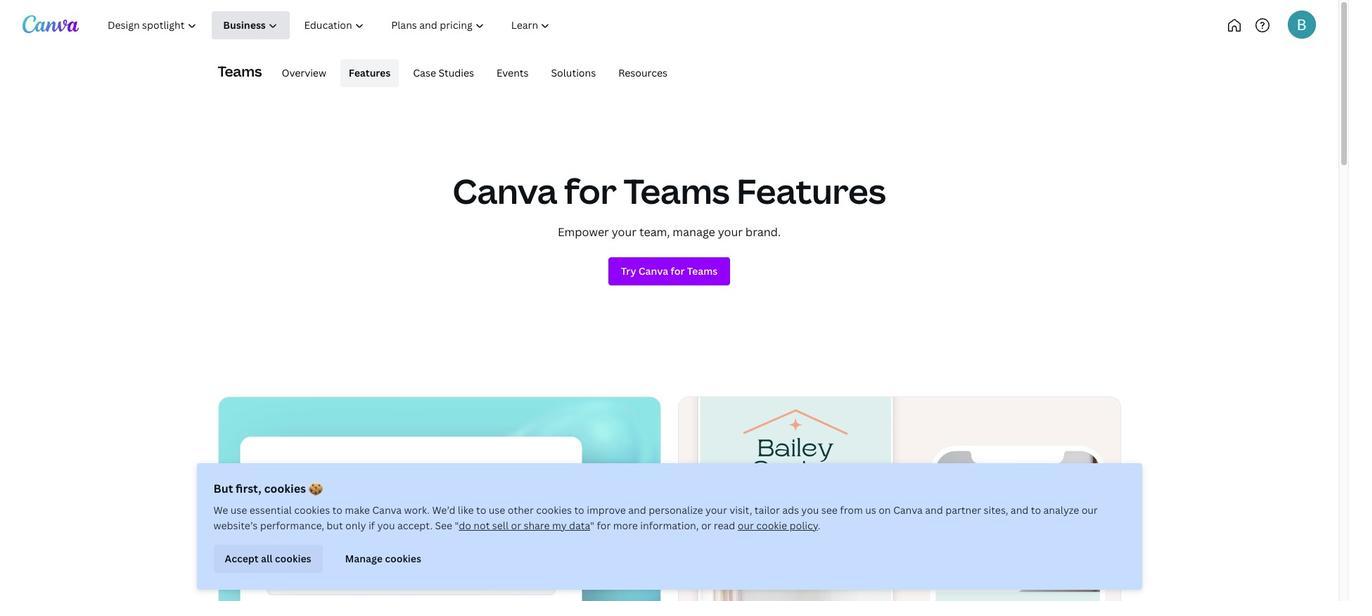 Task type: locate. For each thing, give the bounding box(es) containing it.
us
[[866, 504, 877, 517]]

1 horizontal spatial features
[[737, 168, 886, 214]]

team,
[[640, 224, 670, 240]]

1 or from the left
[[511, 519, 521, 533]]

our
[[1082, 504, 1098, 517], [738, 519, 754, 533]]

top level navigation element
[[96, 11, 610, 39]]

to up but
[[333, 504, 343, 517]]

manage cookies
[[345, 552, 421, 566]]

cookies right the all
[[275, 552, 311, 566]]

1 vertical spatial teams
[[624, 168, 730, 214]]

you up policy
[[802, 504, 819, 517]]

0 horizontal spatial teams
[[218, 62, 262, 81]]

see
[[822, 504, 838, 517]]

my
[[552, 519, 567, 533]]

overview
[[282, 66, 326, 79]]

cookies up essential
[[264, 481, 306, 497]]

our cookie policy link
[[738, 519, 818, 533]]

your
[[612, 224, 637, 240], [718, 224, 743, 240], [706, 504, 728, 517]]

read
[[714, 519, 736, 533]]

we
[[214, 504, 228, 517]]

features up "brand."
[[737, 168, 886, 214]]

cookies down accept.
[[385, 552, 421, 566]]

1 horizontal spatial or
[[702, 519, 712, 533]]

or left read
[[702, 519, 712, 533]]

teams up empower your team, manage your brand.
[[624, 168, 730, 214]]

case
[[413, 66, 436, 79]]

" down improve
[[591, 519, 595, 533]]

to
[[333, 504, 343, 517], [476, 504, 487, 517], [575, 504, 585, 517], [1032, 504, 1042, 517]]

our down visit,
[[738, 519, 754, 533]]

resources
[[619, 66, 668, 79]]

all
[[261, 552, 273, 566]]

or
[[511, 519, 521, 533], [702, 519, 712, 533]]

events
[[497, 66, 529, 79]]

2 and from the left
[[926, 504, 944, 517]]

you right if
[[378, 519, 395, 533]]

0 horizontal spatial our
[[738, 519, 754, 533]]

empower your team, manage your brand.
[[558, 224, 781, 240]]

solutions
[[551, 66, 596, 79]]

do not sell or share my data " for more information, or read our cookie policy .
[[459, 519, 821, 533]]

1 horizontal spatial our
[[1082, 504, 1098, 517]]

1 " from the left
[[455, 519, 459, 533]]

case studies
[[413, 66, 474, 79]]

features
[[349, 66, 391, 79], [737, 168, 886, 214]]

1 horizontal spatial "
[[591, 519, 595, 533]]

only
[[346, 519, 366, 533]]

to left analyze
[[1032, 504, 1042, 517]]

case studies link
[[405, 59, 483, 87]]

for
[[565, 168, 617, 214], [597, 519, 611, 533]]

first,
[[236, 481, 262, 497]]

1 horizontal spatial canva
[[453, 168, 558, 214]]

1 horizontal spatial use
[[489, 504, 506, 517]]

0 vertical spatial our
[[1082, 504, 1098, 517]]

and
[[629, 504, 647, 517], [926, 504, 944, 517], [1011, 504, 1029, 517]]

from
[[840, 504, 863, 517]]

use
[[231, 504, 247, 517], [489, 504, 506, 517]]

and up do not sell or share my data " for more information, or read our cookie policy .
[[629, 504, 647, 517]]

personalize
[[649, 504, 703, 517]]

0 vertical spatial teams
[[218, 62, 262, 81]]

our right analyze
[[1082, 504, 1098, 517]]

teams
[[218, 62, 262, 81], [624, 168, 730, 214]]

cookies inside button
[[275, 552, 311, 566]]

overview link
[[273, 59, 335, 87]]

use up "website's"
[[231, 504, 247, 517]]

sites,
[[984, 504, 1009, 517]]

0 horizontal spatial "
[[455, 519, 459, 533]]

features down top level navigation element
[[349, 66, 391, 79]]

2 horizontal spatial and
[[1011, 504, 1029, 517]]

1 to from the left
[[333, 504, 343, 517]]

or right sell at the left bottom of the page
[[511, 519, 521, 533]]

menu bar containing overview
[[268, 59, 676, 87]]

cookie
[[757, 519, 788, 533]]

1 horizontal spatial and
[[926, 504, 944, 517]]

manage
[[673, 224, 716, 240]]

other
[[508, 504, 534, 517]]

use up sell at the left bottom of the page
[[489, 504, 506, 517]]

1 vertical spatial features
[[737, 168, 886, 214]]

teams left overview
[[218, 62, 262, 81]]

your inside we use essential cookies to make canva work. we'd like to use other cookies to improve and personalize your visit, tailor ads you see from us on canva and partner sites, and to analyze our website's performance, but only if you accept. see "
[[706, 504, 728, 517]]

and left partner
[[926, 504, 944, 517]]

.
[[818, 519, 821, 533]]

work.
[[404, 504, 430, 517]]

0 horizontal spatial and
[[629, 504, 647, 517]]

but
[[327, 519, 343, 533]]

1 vertical spatial you
[[378, 519, 395, 533]]

and right sites,
[[1011, 504, 1029, 517]]

more
[[613, 519, 638, 533]]

0 horizontal spatial or
[[511, 519, 521, 533]]

canva
[[453, 168, 558, 214], [372, 504, 402, 517], [894, 504, 923, 517]]

share
[[524, 519, 550, 533]]

if
[[369, 519, 375, 533]]

for down improve
[[597, 519, 611, 533]]

2 use from the left
[[489, 504, 506, 517]]

menu bar
[[268, 59, 676, 87]]

0 horizontal spatial use
[[231, 504, 247, 517]]

0 vertical spatial you
[[802, 504, 819, 517]]

policy
[[790, 519, 818, 533]]

" inside we use essential cookies to make canva work. we'd like to use other cookies to improve and personalize your visit, tailor ads you see from us on canva and partner sites, and to analyze our website's performance, but only if you accept. see "
[[455, 519, 459, 533]]

see
[[435, 519, 453, 533]]

4 to from the left
[[1032, 504, 1042, 517]]

you
[[802, 504, 819, 517], [378, 519, 395, 533]]

do
[[459, 519, 471, 533]]

for up empower
[[565, 168, 617, 214]]

to up data
[[575, 504, 585, 517]]

0 horizontal spatial features
[[349, 66, 391, 79]]

data
[[569, 519, 591, 533]]

we use essential cookies to make canva work. we'd like to use other cookies to improve and personalize your visit, tailor ads you see from us on canva and partner sites, and to analyze our website's performance, but only if you accept. see "
[[214, 504, 1098, 533]]

1 horizontal spatial teams
[[624, 168, 730, 214]]

0 vertical spatial features
[[349, 66, 391, 79]]

to right like
[[476, 504, 487, 517]]

our inside we use essential cookies to make canva work. we'd like to use other cookies to improve and personalize your visit, tailor ads you see from us on canva and partner sites, and to analyze our website's performance, but only if you accept. see "
[[1082, 504, 1098, 517]]

cookies
[[264, 481, 306, 497], [294, 504, 330, 517], [536, 504, 572, 517], [275, 552, 311, 566], [385, 552, 421, 566]]

manage
[[345, 552, 383, 566]]

"
[[455, 519, 459, 533], [591, 519, 595, 533]]

" right see
[[455, 519, 459, 533]]

but
[[214, 481, 233, 497]]

canva for teams features
[[453, 168, 886, 214]]

your up read
[[706, 504, 728, 517]]

cookies down 🍪 on the bottom of the page
[[294, 504, 330, 517]]

sell
[[493, 519, 509, 533]]



Task type: describe. For each thing, give the bounding box(es) containing it.
your left team,
[[612, 224, 637, 240]]

website's
[[214, 519, 258, 533]]

make
[[345, 504, 370, 517]]

features inside the 'features' link
[[349, 66, 391, 79]]

2 to from the left
[[476, 504, 487, 517]]

cookies up my
[[536, 504, 572, 517]]

0 horizontal spatial you
[[378, 519, 395, 533]]

partner
[[946, 504, 982, 517]]

not
[[474, 519, 490, 533]]

studies
[[439, 66, 474, 79]]

accept
[[225, 552, 259, 566]]

manage cookies button
[[334, 545, 433, 574]]

performance,
[[260, 519, 324, 533]]

cookies inside button
[[385, 552, 421, 566]]

2 horizontal spatial canva
[[894, 504, 923, 517]]

🍪
[[309, 481, 323, 497]]

2 " from the left
[[591, 519, 595, 533]]

0 vertical spatial for
[[565, 168, 617, 214]]

empower
[[558, 224, 609, 240]]

information,
[[641, 519, 699, 533]]

we'd
[[432, 504, 456, 517]]

1 horizontal spatial you
[[802, 504, 819, 517]]

improve
[[587, 504, 626, 517]]

like
[[458, 504, 474, 517]]

your left "brand."
[[718, 224, 743, 240]]

resources link
[[610, 59, 676, 87]]

1 use from the left
[[231, 504, 247, 517]]

essential
[[250, 504, 292, 517]]

brand.
[[746, 224, 781, 240]]

3 and from the left
[[1011, 504, 1029, 517]]

accept all cookies button
[[214, 545, 323, 574]]

1 vertical spatial our
[[738, 519, 754, 533]]

3 to from the left
[[575, 504, 585, 517]]

tailor
[[755, 504, 780, 517]]

do not sell or share my data link
[[459, 519, 591, 533]]

but first, cookies 🍪
[[214, 481, 323, 497]]

solutions link
[[543, 59, 605, 87]]

events link
[[488, 59, 537, 87]]

2 or from the left
[[702, 519, 712, 533]]

accept all cookies
[[225, 552, 311, 566]]

analyze
[[1044, 504, 1080, 517]]

ads
[[783, 504, 799, 517]]

visit,
[[730, 504, 753, 517]]

1 and from the left
[[629, 504, 647, 517]]

on
[[879, 504, 891, 517]]

features link
[[341, 59, 399, 87]]

1 vertical spatial for
[[597, 519, 611, 533]]

accept.
[[398, 519, 433, 533]]

0 horizontal spatial canva
[[372, 504, 402, 517]]



Task type: vqa. For each thing, say whether or not it's contained in the screenshot.
My at the left bottom of page
yes



